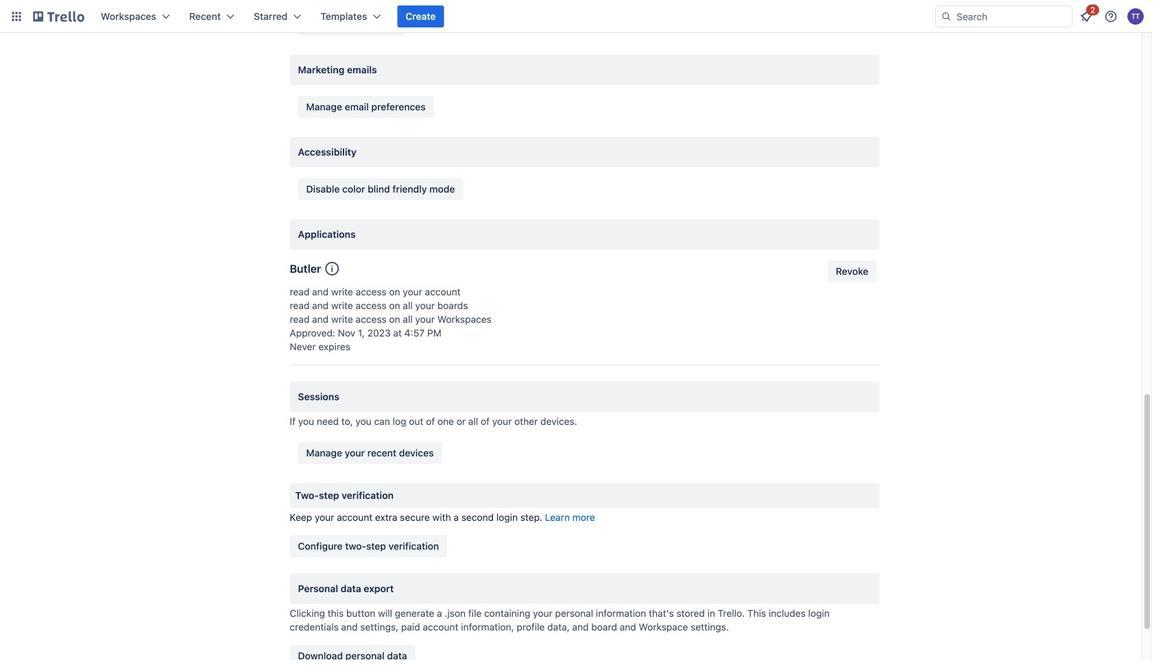 Task type: vqa. For each thing, say whether or not it's contained in the screenshot.
Primary element
yes



Task type: locate. For each thing, give the bounding box(es) containing it.
primary element
[[0, 0, 1153, 33]]

None button
[[828, 261, 877, 283]]

back to home image
[[33, 5, 84, 27]]

terry turtle (terryturtle) image
[[1128, 8, 1144, 25]]



Task type: describe. For each thing, give the bounding box(es) containing it.
2 notifications image
[[1078, 8, 1095, 25]]

open information menu image
[[1104, 10, 1118, 23]]

search image
[[941, 11, 952, 22]]

Search field
[[952, 7, 1072, 26]]



